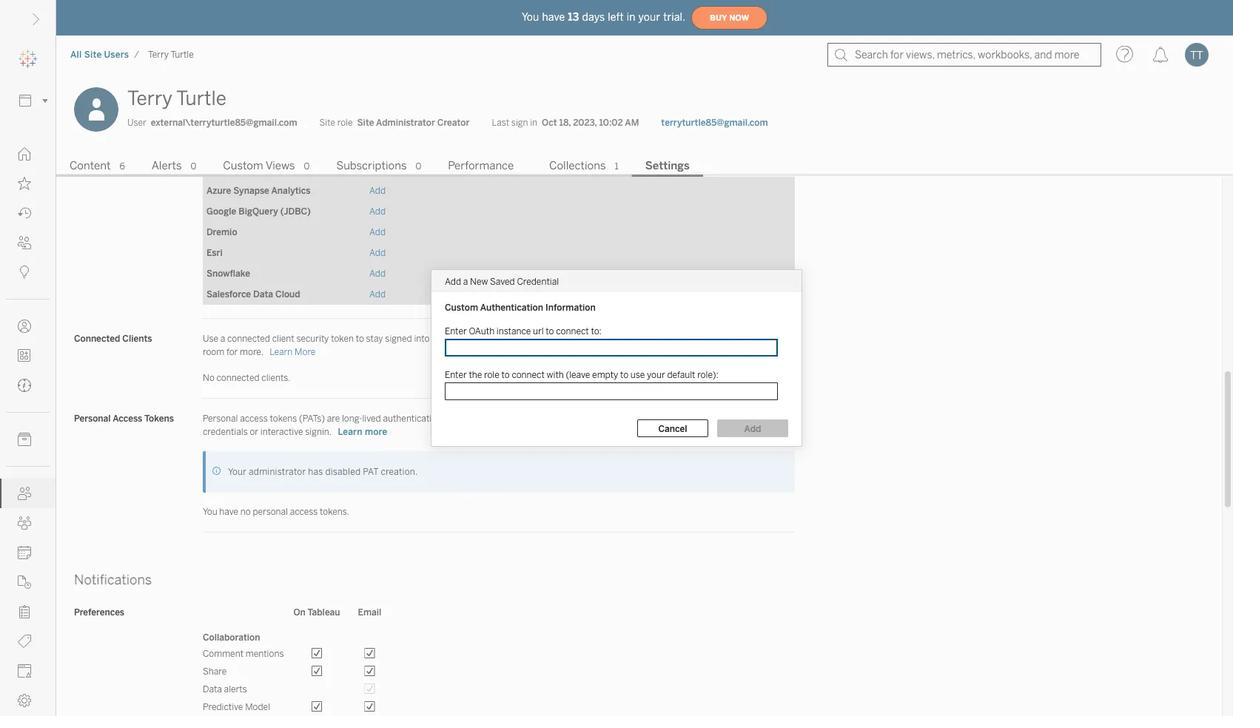Task type: vqa. For each thing, say whether or not it's contained in the screenshot.
1st Personal
yes



Task type: locate. For each thing, give the bounding box(es) containing it.
tableau down enter the role to connect with (leave empty to use your default role): text box
[[595, 414, 626, 424]]

1 vertical spatial you
[[203, 507, 217, 518]]

comment mentions
[[203, 649, 284, 660]]

hard-
[[739, 414, 761, 424]]

tokens up interactive
[[270, 414, 297, 424]]

0 right alerts
[[191, 161, 196, 172]]

that
[[473, 414, 490, 424]]

1 horizontal spatial signed
[[515, 334, 542, 344]]

data left cloud
[[253, 289, 273, 300]]

learn down client
[[270, 347, 293, 358]]

0 horizontal spatial 0
[[191, 161, 196, 172]]

data down share
[[203, 684, 222, 695]]

2 personal from the left
[[203, 414, 238, 424]]

cancel button
[[637, 420, 708, 437]]

add for esri add "link"
[[369, 248, 386, 259]]

sign right the you
[[542, 414, 558, 424]]

1 vertical spatial a
[[220, 334, 225, 344]]

signed right you've
[[515, 334, 542, 344]]

personal access tokens (pats) are long-lived authentication tokens that allow you to sign in to the tableau rest api without requiring hard-coded credentials or interactive signin.
[[203, 414, 786, 438]]

allow
[[492, 414, 513, 424]]

are
[[327, 414, 340, 424]]

personal
[[253, 507, 288, 518]]

the
[[469, 369, 482, 380], [580, 414, 593, 424]]

enter
[[445, 326, 467, 336], [445, 369, 467, 380]]

with
[[547, 369, 564, 380]]

have left "13"
[[542, 11, 565, 23]]

0 vertical spatial access
[[240, 414, 268, 424]]

custom up oauth
[[445, 302, 478, 313]]

learn more
[[270, 347, 316, 358]]

0 vertical spatial connected
[[227, 334, 270, 344]]

external\terryturtle85@gmail.com
[[151, 117, 297, 128]]

add link for esri
[[369, 248, 386, 259]]

add for add "link" for dremio
[[369, 227, 386, 238]]

terry
[[148, 49, 169, 60], [127, 87, 172, 110]]

terry up user
[[127, 87, 172, 110]]

1 vertical spatial tableau
[[595, 414, 626, 424]]

connect down information
[[556, 326, 589, 336]]

after
[[465, 334, 485, 344]]

terry turtle inside main content
[[127, 87, 226, 110]]

role up subscriptions
[[337, 117, 353, 128]]

0 horizontal spatial the
[[469, 369, 482, 380]]

4 add link from the top
[[369, 248, 386, 259]]

oct
[[542, 117, 557, 128]]

custom up synapse
[[223, 159, 263, 172]]

add link for salesforce data cloud
[[369, 289, 386, 300]]

connect
[[556, 326, 589, 336], [512, 369, 545, 380]]

turtle
[[171, 49, 194, 60], [176, 87, 226, 110]]

subscriptions
[[336, 159, 407, 172]]

the down use a connected client security token to stay signed into this site after you've signed in from another tableau client. delete unused clients to make room for more.
[[469, 369, 482, 380]]

on
[[293, 608, 305, 618]]

coded
[[761, 414, 786, 424]]

creator
[[437, 117, 470, 128]]

long-
[[342, 414, 362, 424]]

1 horizontal spatial 0
[[304, 161, 310, 172]]

left
[[608, 11, 624, 23]]

custom inside sub-spaces tab list
[[223, 159, 263, 172]]

a inside use a connected client security token to stay signed into this site after you've signed in from another tableau client. delete unused clients to make room for more.
[[220, 334, 225, 344]]

/
[[134, 49, 139, 60]]

1 horizontal spatial have
[[542, 11, 565, 23]]

0 vertical spatial enter
[[445, 326, 467, 336]]

to left make
[[757, 334, 765, 344]]

1 horizontal spatial connect
[[556, 326, 589, 336]]

1 vertical spatial your
[[647, 369, 665, 380]]

all site users link
[[70, 48, 130, 61]]

sign right last
[[511, 117, 528, 128]]

1 horizontal spatial tokens
[[444, 414, 471, 424]]

clients.
[[261, 373, 290, 384]]

1 horizontal spatial a
[[463, 276, 468, 287]]

learn more link
[[333, 426, 392, 438]]

1 tokens from the left
[[270, 414, 297, 424]]

1 horizontal spatial sign
[[542, 414, 558, 424]]

1 enter from the top
[[445, 326, 467, 336]]

2 horizontal spatial 0
[[416, 161, 421, 172]]

your right the use
[[647, 369, 665, 380]]

clients
[[728, 334, 755, 344]]

have left no
[[219, 507, 238, 518]]

or
[[250, 427, 258, 438]]

0 vertical spatial data
[[253, 289, 273, 300]]

sign inside personal access tokens (pats) are long-lived authentication tokens that allow you to sign in to the tableau rest api without requiring hard-coded credentials or interactive signin.
[[542, 414, 558, 424]]

you inside terry turtle main content
[[203, 507, 217, 518]]

a right use
[[220, 334, 225, 344]]

(jdbc)
[[280, 206, 311, 217]]

predictive
[[203, 702, 243, 713]]

0 horizontal spatial data
[[203, 684, 222, 695]]

role inside terry turtle main content
[[337, 117, 353, 128]]

0 right views
[[304, 161, 310, 172]]

you have no personal access tokens.
[[203, 507, 349, 518]]

0 horizontal spatial connect
[[512, 369, 545, 380]]

3 0 from the left
[[416, 161, 421, 172]]

1 vertical spatial role
[[484, 369, 499, 380]]

add link for dremio
[[369, 227, 386, 238]]

collaboration
[[203, 633, 260, 643]]

2 horizontal spatial site
[[357, 117, 374, 128]]

1 vertical spatial learn
[[338, 427, 362, 438]]

personal up credentials
[[203, 414, 238, 424]]

0 vertical spatial sign
[[511, 117, 528, 128]]

0 horizontal spatial tokens
[[270, 414, 297, 424]]

1 horizontal spatial personal
[[203, 414, 238, 424]]

0 vertical spatial have
[[542, 11, 565, 23]]

6 add link from the top
[[369, 289, 386, 300]]

0 vertical spatial terry
[[148, 49, 169, 60]]

3 add link from the top
[[369, 227, 386, 238]]

personal left access
[[74, 414, 111, 424]]

new
[[470, 276, 488, 287]]

2 add link from the top
[[369, 206, 386, 217]]

connected up more.
[[227, 334, 270, 344]]

18,
[[559, 117, 571, 128]]

signed left into
[[385, 334, 412, 344]]

credential
[[517, 276, 559, 287]]

0 horizontal spatial a
[[220, 334, 225, 344]]

0 vertical spatial you
[[522, 11, 539, 23]]

1 horizontal spatial access
[[290, 507, 318, 518]]

lived
[[362, 414, 381, 424]]

the down enter the role to connect with (leave empty to use your default role): text box
[[580, 414, 593, 424]]

1 horizontal spatial you
[[522, 11, 539, 23]]

add
[[369, 186, 386, 196], [369, 206, 386, 217], [369, 227, 386, 238], [369, 248, 386, 259], [369, 269, 386, 279], [445, 276, 461, 287], [369, 289, 386, 300], [744, 423, 761, 434]]

1 horizontal spatial learn
[[338, 427, 362, 438]]

pat
[[363, 467, 379, 478]]

turtle right /
[[171, 49, 194, 60]]

terry turtle up user external\terryturtle85@gmail.com
[[127, 87, 226, 110]]

role down use a connected client security token to stay signed into this site after you've signed in from another tableau client. delete unused clients to make room for more.
[[484, 369, 499, 380]]

connected clients
[[74, 334, 152, 344]]

tableau right to:
[[608, 334, 640, 344]]

1 vertical spatial data
[[203, 684, 222, 695]]

0 horizontal spatial have
[[219, 507, 238, 518]]

connected
[[227, 334, 270, 344], [217, 373, 259, 384]]

a left 'new'
[[463, 276, 468, 287]]

in right the you
[[560, 414, 568, 424]]

salesforce
[[207, 289, 251, 300]]

access left tokens.
[[290, 507, 318, 518]]

add a new saved credential
[[445, 276, 559, 287]]

0 horizontal spatial you
[[203, 507, 217, 518]]

you left no
[[203, 507, 217, 518]]

terry turtle right /
[[148, 49, 194, 60]]

1 vertical spatial the
[[580, 414, 593, 424]]

learn for learn more
[[338, 427, 362, 438]]

administrator
[[249, 467, 306, 478]]

0 vertical spatial tableau
[[608, 334, 640, 344]]

access inside personal access tokens (pats) are long-lived authentication tokens that allow you to sign in to the tableau rest api without requiring hard-coded credentials or interactive signin.
[[240, 414, 268, 424]]

terry right /
[[148, 49, 169, 60]]

to left the use
[[620, 369, 629, 380]]

1 horizontal spatial the
[[580, 414, 593, 424]]

0 vertical spatial a
[[463, 276, 468, 287]]

add link for snowflake
[[369, 269, 386, 279]]

add inside button
[[744, 423, 761, 434]]

enter down site
[[445, 369, 467, 380]]

learn down long-
[[338, 427, 362, 438]]

you for you have no personal access tokens.
[[203, 507, 217, 518]]

1 personal from the left
[[74, 414, 111, 424]]

5 add link from the top
[[369, 269, 386, 279]]

1 vertical spatial have
[[219, 507, 238, 518]]

add for add "link" for salesforce data cloud
[[369, 289, 386, 300]]

to left stay
[[356, 334, 364, 344]]

add link
[[369, 186, 386, 196], [369, 206, 386, 217], [369, 227, 386, 238], [369, 248, 386, 259], [369, 269, 386, 279], [369, 289, 386, 300]]

1 vertical spatial custom
[[445, 302, 478, 313]]

to down (leave at the left bottom of page
[[570, 414, 578, 424]]

enter for enter oauth instance url to connect to:
[[445, 326, 467, 336]]

Enter OAuth instance url to connect to: text field
[[445, 339, 778, 357]]

add a new saved credential dialog
[[432, 270, 802, 446]]

1 horizontal spatial custom
[[445, 302, 478, 313]]

in inside personal access tokens (pats) are long-lived authentication tokens that allow you to sign in to the tableau rest api without requiring hard-coded credentials or interactive signin.
[[560, 414, 568, 424]]

without
[[668, 414, 699, 424]]

0 vertical spatial custom
[[223, 159, 263, 172]]

for
[[226, 347, 238, 358]]

to
[[546, 326, 554, 336], [356, 334, 364, 344], [757, 334, 765, 344], [501, 369, 510, 380], [620, 369, 629, 380], [531, 414, 540, 424], [570, 414, 578, 424]]

predictive model
[[203, 702, 270, 713]]

cloud
[[275, 289, 300, 300]]

make
[[767, 334, 789, 344]]

synapse
[[233, 186, 269, 196]]

signed
[[385, 334, 412, 344], [515, 334, 542, 344]]

access up "or"
[[240, 414, 268, 424]]

0 horizontal spatial role
[[337, 117, 353, 128]]

1 0 from the left
[[191, 161, 196, 172]]

esri
[[207, 248, 223, 259]]

connect left with
[[512, 369, 545, 380]]

0 vertical spatial role
[[337, 117, 353, 128]]

0 vertical spatial turtle
[[171, 49, 194, 60]]

0 horizontal spatial custom
[[223, 159, 263, 172]]

2 0 from the left
[[304, 161, 310, 172]]

administrator
[[376, 117, 435, 128]]

(pats)
[[299, 414, 325, 424]]

add for add "link" for snowflake
[[369, 269, 386, 279]]

navigation panel element
[[0, 44, 56, 716]]

custom inside add a new saved credential dialog
[[445, 302, 478, 313]]

default
[[667, 369, 695, 380]]

1 add link from the top
[[369, 186, 386, 196]]

1 vertical spatial terry turtle
[[127, 87, 226, 110]]

1 vertical spatial connect
[[512, 369, 545, 380]]

use a connected client security token to stay signed into this site after you've signed in from another tableau client. delete unused clients to make room for more.
[[203, 334, 789, 358]]

data alerts
[[203, 684, 247, 695]]

site
[[84, 49, 102, 60], [319, 117, 335, 128], [357, 117, 374, 128]]

connected down for
[[217, 373, 259, 384]]

the inside add a new saved credential dialog
[[469, 369, 482, 380]]

tokens left that
[[444, 414, 471, 424]]

add for add a new saved credential
[[445, 276, 461, 287]]

you left "13"
[[522, 11, 539, 23]]

Enter the role to connect with (leave empty to use your default role): text field
[[445, 383, 778, 400]]

1 vertical spatial enter
[[445, 369, 467, 380]]

tableau right on
[[307, 608, 340, 618]]

tableau
[[608, 334, 640, 344], [595, 414, 626, 424], [307, 608, 340, 618]]

0 horizontal spatial personal
[[74, 414, 111, 424]]

1 vertical spatial sign
[[542, 414, 558, 424]]

have inside terry turtle main content
[[219, 507, 238, 518]]

tableau inside personal access tokens (pats) are long-lived authentication tokens that allow you to sign in to the tableau rest api without requiring hard-coded credentials or interactive signin.
[[595, 414, 626, 424]]

(leave
[[566, 369, 590, 380]]

a inside dialog
[[463, 276, 468, 287]]

1 horizontal spatial role
[[484, 369, 499, 380]]

azure
[[207, 186, 231, 196]]

0 horizontal spatial signed
[[385, 334, 412, 344]]

have for 13
[[542, 11, 565, 23]]

0 down administrator
[[416, 161, 421, 172]]

terry turtle main content
[[56, 0, 1233, 716]]

credentials
[[203, 427, 248, 438]]

0 vertical spatial connect
[[556, 326, 589, 336]]

0 horizontal spatial learn
[[270, 347, 293, 358]]

1 vertical spatial turtle
[[176, 87, 226, 110]]

all
[[70, 49, 82, 60]]

0 vertical spatial your
[[638, 11, 660, 23]]

collections
[[549, 159, 606, 172]]

in right url
[[544, 334, 551, 344]]

personal inside personal access tokens (pats) are long-lived authentication tokens that allow you to sign in to the tableau rest api without requiring hard-coded credentials or interactive signin.
[[203, 414, 238, 424]]

access
[[113, 414, 142, 424]]

1 vertical spatial terry
[[127, 87, 172, 110]]

2 enter from the top
[[445, 369, 467, 380]]

1 horizontal spatial data
[[253, 289, 273, 300]]

turtle up user external\terryturtle85@gmail.com
[[176, 87, 226, 110]]

model
[[245, 702, 270, 713]]

rest
[[628, 414, 650, 424]]

custom
[[223, 159, 263, 172], [445, 302, 478, 313]]

enter left oauth
[[445, 326, 467, 336]]

0 vertical spatial the
[[469, 369, 482, 380]]

terry inside main content
[[127, 87, 172, 110]]

0 vertical spatial learn
[[270, 347, 293, 358]]

delete
[[668, 334, 694, 344]]

your left trial.
[[638, 11, 660, 23]]

0 horizontal spatial access
[[240, 414, 268, 424]]



Task type: describe. For each thing, give the bounding box(es) containing it.
salesforce data cloud
[[207, 289, 300, 300]]

creation.
[[381, 467, 418, 478]]

1 horizontal spatial site
[[319, 117, 335, 128]]

add for add "link" for azure synapse analytics
[[369, 186, 386, 196]]

instance
[[497, 326, 531, 336]]

add button
[[717, 420, 788, 437]]

1 signed from the left
[[385, 334, 412, 344]]

1
[[615, 161, 619, 172]]

turtle inside main content
[[176, 87, 226, 110]]

share
[[203, 667, 227, 677]]

0 horizontal spatial sign
[[511, 117, 528, 128]]

trial.
[[663, 11, 685, 23]]

role):
[[697, 369, 718, 380]]

connected
[[74, 334, 120, 344]]

mentions
[[246, 649, 284, 660]]

preferences
[[74, 608, 124, 618]]

personal for personal access tokens
[[74, 414, 111, 424]]

tokens.
[[320, 507, 349, 518]]

more.
[[240, 347, 263, 358]]

client
[[272, 334, 294, 344]]

connected inside use a connected client security token to stay signed into this site after you've signed in from another tableau client. delete unused clients to make room for more.
[[227, 334, 270, 344]]

0 for alerts
[[191, 161, 196, 172]]

client.
[[642, 334, 666, 344]]

another
[[575, 334, 607, 344]]

2 vertical spatial tableau
[[307, 608, 340, 618]]

to down use a connected client security token to stay signed into this site after you've signed in from another tableau client. delete unused clients to make room for more.
[[501, 369, 510, 380]]

azure synapse analytics
[[207, 186, 311, 196]]

views
[[265, 159, 295, 172]]

room
[[203, 347, 224, 358]]

add link for azure synapse analytics
[[369, 186, 386, 196]]

cancel
[[658, 423, 687, 434]]

api
[[652, 414, 666, 424]]

days
[[582, 11, 605, 23]]

enter for enter the role to connect with (leave empty to use your default role):
[[445, 369, 467, 380]]

signin.
[[305, 427, 331, 438]]

you for you have 13 days left in your trial.
[[522, 11, 539, 23]]

a for connected
[[220, 334, 225, 344]]

requiring
[[701, 414, 737, 424]]

analytics
[[271, 186, 311, 196]]

buy
[[710, 13, 727, 22]]

0 for custom views
[[304, 161, 310, 172]]

6
[[119, 161, 125, 172]]

no
[[240, 507, 251, 518]]

content
[[70, 159, 111, 172]]

role inside add a new saved credential dialog
[[484, 369, 499, 380]]

this
[[432, 334, 447, 344]]

now
[[729, 13, 749, 22]]

you've
[[487, 334, 513, 344]]

user
[[127, 117, 146, 128]]

0 horizontal spatial site
[[84, 49, 102, 60]]

1 vertical spatial access
[[290, 507, 318, 518]]

custom for custom views
[[223, 159, 263, 172]]

0 vertical spatial terry turtle
[[148, 49, 194, 60]]

user external\terryturtle85@gmail.com
[[127, 117, 297, 128]]

clients
[[122, 334, 152, 344]]

main navigation. press the up and down arrow keys to access links. element
[[0, 139, 56, 716]]

buy now button
[[691, 6, 768, 30]]

sub-spaces tab list
[[56, 158, 1233, 177]]

your
[[228, 467, 247, 478]]

to:
[[591, 326, 602, 336]]

add for add button
[[744, 423, 761, 434]]

stay
[[366, 334, 383, 344]]

to right url
[[546, 326, 554, 336]]

terryturtle85@gmail.com
[[661, 117, 768, 128]]

in right left
[[627, 11, 636, 23]]

0 for subscriptions
[[416, 161, 421, 172]]

alerts
[[152, 159, 182, 172]]

personal access tokens
[[74, 414, 174, 424]]

dremio
[[207, 227, 237, 238]]

to right the you
[[531, 414, 540, 424]]

has
[[308, 467, 323, 478]]

personal for personal access tokens (pats) are long-lived authentication tokens that allow you to sign in to the tableau rest api without requiring hard-coded credentials or interactive signin.
[[203, 414, 238, 424]]

last
[[492, 117, 509, 128]]

no
[[203, 373, 215, 384]]

have for no
[[219, 507, 238, 518]]

buy now
[[710, 13, 749, 22]]

information
[[546, 302, 596, 313]]

you have 13 days left in your trial.
[[522, 11, 685, 23]]

tableau inside use a connected client security token to stay signed into this site after you've signed in from another tableau client. delete unused clients to make room for more.
[[608, 334, 640, 344]]

into
[[414, 334, 430, 344]]

no connected clients.
[[203, 373, 290, 384]]

bigquery
[[239, 206, 278, 217]]

2 tokens from the left
[[444, 414, 471, 424]]

2 signed from the left
[[515, 334, 542, 344]]

from
[[553, 334, 573, 344]]

add link for google bigquery (jdbc)
[[369, 206, 386, 217]]

all site users /
[[70, 49, 139, 60]]

saved
[[490, 276, 515, 287]]

in inside use a connected client security token to stay signed into this site after you've signed in from another tableau client. delete unused clients to make room for more.
[[544, 334, 551, 344]]

custom authentication information
[[445, 302, 596, 313]]

last sign in oct 18, 2023, 10:02 am
[[492, 117, 639, 128]]

a for new
[[463, 276, 468, 287]]

learn for learn more
[[270, 347, 293, 358]]

info image
[[212, 467, 222, 477]]

add for google bigquery (jdbc) add "link"
[[369, 206, 386, 217]]

snowflake
[[207, 269, 250, 279]]

email
[[358, 608, 381, 618]]

your inside add a new saved credential dialog
[[647, 369, 665, 380]]

learn more link
[[265, 347, 320, 358]]

custom for custom authentication information
[[445, 302, 478, 313]]

1 vertical spatial connected
[[217, 373, 259, 384]]

notifications
[[74, 572, 152, 588]]

the inside personal access tokens (pats) are long-lived authentication tokens that allow you to sign in to the tableau rest api without requiring hard-coded credentials or interactive signin.
[[580, 414, 593, 424]]

in left the oct at the left top of page
[[530, 117, 537, 128]]

more
[[365, 427, 387, 438]]

terryturtle85@gmail.com link
[[661, 116, 768, 130]]

tokens
[[144, 414, 174, 424]]

alerts
[[224, 684, 247, 695]]

authentication
[[383, 414, 442, 424]]

terry turtle element
[[144, 49, 198, 60]]

10:02
[[599, 117, 623, 128]]

site
[[449, 334, 463, 344]]

13
[[568, 11, 579, 23]]

on tableau
[[293, 608, 340, 618]]

url
[[533, 326, 544, 336]]



